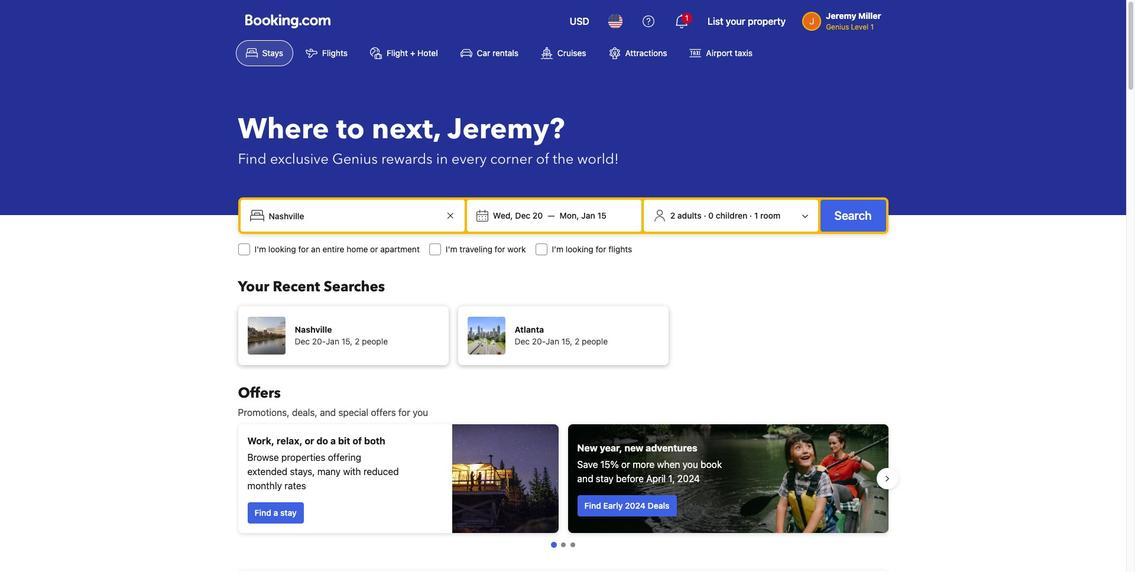 Task type: vqa. For each thing, say whether or not it's contained in the screenshot.
Book's 'stay'
no



Task type: locate. For each thing, give the bounding box(es) containing it.
2024 right the "early"
[[625, 501, 646, 511]]

or left do
[[305, 436, 314, 446]]

jan inside nashville dec 20-jan 15, 2 people
[[326, 336, 339, 346]]

i'm for i'm looking for an entire home or apartment
[[255, 244, 266, 254]]

Where are you going? field
[[264, 205, 443, 226]]

jeremy?
[[447, 110, 565, 149]]

i'm up your
[[255, 244, 266, 254]]

you inside the "new year, new adventures save 15% or more when you book and stay before april 1, 2024"
[[683, 459, 698, 470]]

1 vertical spatial 2024
[[625, 501, 646, 511]]

you left "book"
[[683, 459, 698, 470]]

deals,
[[292, 407, 317, 418]]

corner
[[490, 150, 533, 169]]

15
[[597, 210, 607, 221]]

where
[[238, 110, 329, 149]]

1 inside dropdown button
[[754, 210, 758, 221]]

usd
[[570, 16, 589, 27]]

1
[[685, 14, 689, 22], [870, 22, 874, 31], [754, 210, 758, 221]]

1 left room
[[754, 210, 758, 221]]

wed, dec 20 — mon, jan 15
[[493, 210, 607, 221]]

looking right i'm
[[566, 244, 593, 254]]

people for nashville dec 20-jan 15, 2 people
[[362, 336, 388, 346]]

0 vertical spatial and
[[320, 407, 336, 418]]

for left flights
[[596, 244, 606, 254]]

entire
[[323, 244, 344, 254]]

april
[[646, 474, 666, 484]]

looking left an
[[268, 244, 296, 254]]

2 20- from the left
[[532, 336, 546, 346]]

0 horizontal spatial of
[[353, 436, 362, 446]]

0 vertical spatial you
[[413, 407, 428, 418]]

car rentals link
[[450, 40, 529, 66]]

1 horizontal spatial ·
[[750, 210, 752, 221]]

2 horizontal spatial 1
[[870, 22, 874, 31]]

progress bar
[[551, 542, 575, 548]]

1 i'm from the left
[[255, 244, 266, 254]]

2 inside atlanta dec 20-jan 15, 2 people
[[575, 336, 580, 346]]

2024 right 1,
[[677, 474, 700, 484]]

1 left list
[[685, 14, 689, 22]]

progress bar inside offers main content
[[551, 542, 575, 548]]

2 i'm from the left
[[446, 244, 457, 254]]

find down where
[[238, 150, 267, 169]]

2 horizontal spatial or
[[621, 459, 630, 470]]

airport taxis link
[[680, 40, 763, 66]]

20- down atlanta
[[532, 336, 546, 346]]

or up before
[[621, 459, 630, 470]]

stays link
[[236, 40, 293, 66]]

adventures
[[646, 443, 697, 453]]

browse
[[247, 452, 279, 463]]

1 vertical spatial or
[[305, 436, 314, 446]]

1 horizontal spatial 1
[[754, 210, 758, 221]]

genius down jeremy
[[826, 22, 849, 31]]

people inside nashville dec 20-jan 15, 2 people
[[362, 336, 388, 346]]

1 horizontal spatial and
[[577, 474, 593, 484]]

0 horizontal spatial ·
[[704, 210, 706, 221]]

for right offers
[[398, 407, 410, 418]]

1 horizontal spatial 15,
[[562, 336, 572, 346]]

2024
[[677, 474, 700, 484], [625, 501, 646, 511]]

your
[[726, 16, 745, 27]]

dec down atlanta
[[515, 336, 530, 346]]

2 inside dropdown button
[[670, 210, 675, 221]]

a right do
[[330, 436, 336, 446]]

· right children on the top
[[750, 210, 752, 221]]

more
[[633, 459, 655, 470]]

find left the "early"
[[584, 501, 601, 511]]

1 horizontal spatial of
[[536, 150, 549, 169]]

15, inside atlanta dec 20-jan 15, 2 people
[[562, 336, 572, 346]]

you inside the offers promotions, deals, and special offers for you
[[413, 407, 428, 418]]

2024 inside the "new year, new adventures save 15% or more when you book and stay before april 1, 2024"
[[677, 474, 700, 484]]

reduced
[[363, 466, 399, 477]]

0 horizontal spatial i'm
[[255, 244, 266, 254]]

genius down the 'to'
[[332, 150, 378, 169]]

apartment
[[380, 244, 420, 254]]

0 horizontal spatial and
[[320, 407, 336, 418]]

1 horizontal spatial 2
[[575, 336, 580, 346]]

for left an
[[298, 244, 309, 254]]

1 horizontal spatial jan
[[546, 336, 559, 346]]

dec down nashville
[[295, 336, 310, 346]]

0 horizontal spatial 20-
[[312, 336, 326, 346]]

for left work
[[495, 244, 505, 254]]

1 horizontal spatial genius
[[826, 22, 849, 31]]

jan for atlanta dec 20-jan 15, 2 people
[[546, 336, 559, 346]]

do
[[317, 436, 328, 446]]

i'm
[[552, 244, 564, 254]]

flights link
[[296, 40, 358, 66]]

find early 2024 deals link
[[577, 495, 677, 517]]

airport
[[706, 48, 733, 58]]

many
[[317, 466, 341, 477]]

of
[[536, 150, 549, 169], [353, 436, 362, 446]]

0 horizontal spatial you
[[413, 407, 428, 418]]

0 horizontal spatial jan
[[326, 336, 339, 346]]

1 horizontal spatial people
[[582, 336, 608, 346]]

a inside work, relax, or do a bit of both browse properties offering extended stays, many with reduced monthly rates
[[330, 436, 336, 446]]

2 looking from the left
[[566, 244, 593, 254]]

· left 0
[[704, 210, 706, 221]]

find
[[238, 150, 267, 169], [584, 501, 601, 511], [255, 508, 271, 518]]

0 horizontal spatial genius
[[332, 150, 378, 169]]

1 horizontal spatial or
[[370, 244, 378, 254]]

i'm looking for an entire home or apartment
[[255, 244, 420, 254]]

0 vertical spatial a
[[330, 436, 336, 446]]

1 horizontal spatial stay
[[596, 474, 614, 484]]

20-
[[312, 336, 326, 346], [532, 336, 546, 346]]

i'm left traveling
[[446, 244, 457, 254]]

list
[[708, 16, 723, 27]]

deals
[[648, 501, 670, 511]]

dec inside atlanta dec 20-jan 15, 2 people
[[515, 336, 530, 346]]

1 · from the left
[[704, 210, 706, 221]]

people for atlanta dec 20-jan 15, 2 people
[[582, 336, 608, 346]]

1 vertical spatial of
[[353, 436, 362, 446]]

to
[[336, 110, 365, 149]]

when
[[657, 459, 680, 470]]

20- down nashville
[[312, 336, 326, 346]]

2 vertical spatial or
[[621, 459, 630, 470]]

jan inside atlanta dec 20-jan 15, 2 people
[[546, 336, 559, 346]]

property
[[748, 16, 786, 27]]

a young girl and woman kayak on a river image
[[568, 424, 888, 533]]

looking
[[268, 244, 296, 254], [566, 244, 593, 254]]

and right deals,
[[320, 407, 336, 418]]

15, for atlanta
[[562, 336, 572, 346]]

looking for i'm
[[268, 244, 296, 254]]

1 vertical spatial genius
[[332, 150, 378, 169]]

new
[[625, 443, 644, 453]]

offers
[[371, 407, 396, 418]]

dec left 20
[[515, 210, 530, 221]]

flight + hotel
[[387, 48, 438, 58]]

flights
[[608, 244, 632, 254]]

taxis
[[735, 48, 753, 58]]

stay down rates
[[280, 508, 297, 518]]

1 vertical spatial stay
[[280, 508, 297, 518]]

cruises
[[557, 48, 586, 58]]

1 15, from the left
[[342, 336, 352, 346]]

1 people from the left
[[362, 336, 388, 346]]

for for flights
[[596, 244, 606, 254]]

0 vertical spatial genius
[[826, 22, 849, 31]]

20- inside nashville dec 20-jan 15, 2 people
[[312, 336, 326, 346]]

jan
[[581, 210, 595, 221], [326, 336, 339, 346], [546, 336, 559, 346]]

0 vertical spatial 2024
[[677, 474, 700, 484]]

0 horizontal spatial stay
[[280, 508, 297, 518]]

people inside atlanta dec 20-jan 15, 2 people
[[582, 336, 608, 346]]

15, for nashville
[[342, 336, 352, 346]]

20- inside atlanta dec 20-jan 15, 2 people
[[532, 336, 546, 346]]

mon, jan 15 button
[[555, 205, 611, 226]]

and inside the "new year, new adventures save 15% or more when you book and stay before april 1, 2024"
[[577, 474, 593, 484]]

20- for atlanta
[[532, 336, 546, 346]]

1 looking from the left
[[268, 244, 296, 254]]

1 vertical spatial and
[[577, 474, 593, 484]]

for
[[298, 244, 309, 254], [495, 244, 505, 254], [596, 244, 606, 254], [398, 407, 410, 418]]

0 horizontal spatial 15,
[[342, 336, 352, 346]]

0 horizontal spatial 1
[[685, 14, 689, 22]]

airport taxis
[[706, 48, 753, 58]]

2 for nashville dec 20-jan 15, 2 people
[[355, 336, 360, 346]]

a
[[330, 436, 336, 446], [273, 508, 278, 518]]

1 20- from the left
[[312, 336, 326, 346]]

15, inside nashville dec 20-jan 15, 2 people
[[342, 336, 352, 346]]

0 horizontal spatial people
[[362, 336, 388, 346]]

you
[[413, 407, 428, 418], [683, 459, 698, 470]]

of left the
[[536, 150, 549, 169]]

you right offers
[[413, 407, 428, 418]]

rentals
[[492, 48, 518, 58]]

1 horizontal spatial a
[[330, 436, 336, 446]]

2 · from the left
[[750, 210, 752, 221]]

0 horizontal spatial or
[[305, 436, 314, 446]]

·
[[704, 210, 706, 221], [750, 210, 752, 221]]

looking for i'm
[[566, 244, 593, 254]]

a photo of a couple standing in front of a cabin in a forest at night image
[[452, 424, 558, 533]]

offering
[[328, 452, 361, 463]]

1 inside "dropdown button"
[[685, 14, 689, 22]]

for for an
[[298, 244, 309, 254]]

stay down 15%
[[596, 474, 614, 484]]

1 vertical spatial you
[[683, 459, 698, 470]]

2 people from the left
[[582, 336, 608, 346]]

1 down miller
[[870, 22, 874, 31]]

2 inside nashville dec 20-jan 15, 2 people
[[355, 336, 360, 346]]

0 vertical spatial or
[[370, 244, 378, 254]]

jeremy miller genius level 1
[[826, 11, 881, 31]]

a down monthly
[[273, 508, 278, 518]]

0 horizontal spatial 2
[[355, 336, 360, 346]]

of right bit
[[353, 436, 362, 446]]

or
[[370, 244, 378, 254], [305, 436, 314, 446], [621, 459, 630, 470]]

of inside where to next, jeremy? find exclusive genius rewards in every corner of the world!
[[536, 150, 549, 169]]

or inside the "new year, new adventures save 15% or more when you book and stay before april 1, 2024"
[[621, 459, 630, 470]]

monthly
[[247, 481, 282, 491]]

special
[[338, 407, 368, 418]]

and down save
[[577, 474, 593, 484]]

where to next, jeremy? find exclusive genius rewards in every corner of the world!
[[238, 110, 619, 169]]

genius
[[826, 22, 849, 31], [332, 150, 378, 169]]

dec inside nashville dec 20-jan 15, 2 people
[[295, 336, 310, 346]]

region
[[229, 420, 898, 538]]

0 vertical spatial of
[[536, 150, 549, 169]]

1 horizontal spatial 2024
[[677, 474, 700, 484]]

or right home
[[370, 244, 378, 254]]

2 15, from the left
[[562, 336, 572, 346]]

1 vertical spatial a
[[273, 508, 278, 518]]

2 horizontal spatial 2
[[670, 210, 675, 221]]

1 horizontal spatial 20-
[[532, 336, 546, 346]]

in
[[436, 150, 448, 169]]

1 horizontal spatial you
[[683, 459, 698, 470]]

find down monthly
[[255, 508, 271, 518]]

0 vertical spatial stay
[[596, 474, 614, 484]]

relax,
[[277, 436, 302, 446]]

find for new year, new adventures save 15% or more when you book and stay before april 1, 2024
[[584, 501, 601, 511]]

find a stay link
[[247, 503, 304, 524]]

—
[[548, 210, 555, 221]]

i'm looking for flights
[[552, 244, 632, 254]]

1 horizontal spatial looking
[[566, 244, 593, 254]]

dec
[[515, 210, 530, 221], [295, 336, 310, 346], [515, 336, 530, 346]]

1 horizontal spatial i'm
[[446, 244, 457, 254]]

stay inside the "new year, new adventures save 15% or more when you book and stay before april 1, 2024"
[[596, 474, 614, 484]]

2
[[670, 210, 675, 221], [355, 336, 360, 346], [575, 336, 580, 346]]

0 horizontal spatial looking
[[268, 244, 296, 254]]



Task type: describe. For each thing, give the bounding box(es) containing it.
jeremy
[[826, 11, 856, 21]]

dec for atlanta
[[515, 336, 530, 346]]

jan for nashville dec 20-jan 15, 2 people
[[326, 336, 339, 346]]

booking.com image
[[245, 14, 330, 28]]

or for entire
[[370, 244, 378, 254]]

room
[[760, 210, 781, 221]]

genius inside where to next, jeremy? find exclusive genius rewards in every corner of the world!
[[332, 150, 378, 169]]

the
[[553, 150, 574, 169]]

book
[[701, 459, 722, 470]]

car
[[477, 48, 490, 58]]

find for work, relax, or do a bit of both browse properties offering extended stays, many with reduced monthly rates
[[255, 508, 271, 518]]

your recent searches
[[238, 277, 385, 297]]

i'm for i'm traveling for work
[[446, 244, 457, 254]]

find a stay
[[255, 508, 297, 518]]

dec for nashville
[[295, 336, 310, 346]]

of inside work, relax, or do a bit of both browse properties offering extended stays, many with reduced monthly rates
[[353, 436, 362, 446]]

with
[[343, 466, 361, 477]]

rates
[[284, 481, 306, 491]]

next,
[[372, 110, 441, 149]]

your
[[238, 277, 269, 297]]

20- for nashville
[[312, 336, 326, 346]]

an
[[311, 244, 320, 254]]

wed,
[[493, 210, 513, 221]]

offers promotions, deals, and special offers for you
[[238, 384, 428, 418]]

and inside the offers promotions, deals, and special offers for you
[[320, 407, 336, 418]]

dec for wed,
[[515, 210, 530, 221]]

exclusive
[[270, 150, 329, 169]]

find early 2024 deals
[[584, 501, 670, 511]]

i'm traveling for work
[[446, 244, 526, 254]]

bit
[[338, 436, 350, 446]]

stays
[[262, 48, 283, 58]]

nashville dec 20-jan 15, 2 people
[[295, 325, 388, 346]]

for for work
[[495, 244, 505, 254]]

1,
[[668, 474, 675, 484]]

cruises link
[[531, 40, 596, 66]]

for inside the offers promotions, deals, and special offers for you
[[398, 407, 410, 418]]

rewards
[[381, 150, 433, 169]]

traveling
[[460, 244, 492, 254]]

flights
[[322, 48, 348, 58]]

1 inside jeremy miller genius level 1
[[870, 22, 874, 31]]

early
[[603, 501, 623, 511]]

car rentals
[[477, 48, 518, 58]]

searches
[[324, 277, 385, 297]]

miller
[[858, 11, 881, 21]]

0 horizontal spatial 2024
[[625, 501, 646, 511]]

stays,
[[290, 466, 315, 477]]

attractions
[[625, 48, 667, 58]]

extended
[[247, 466, 287, 477]]

search button
[[820, 200, 886, 232]]

home
[[347, 244, 368, 254]]

atlanta dec 20-jan 15, 2 people
[[515, 325, 608, 346]]

15%
[[600, 459, 619, 470]]

or inside work, relax, or do a bit of both browse properties offering extended stays, many with reduced monthly rates
[[305, 436, 314, 446]]

2 adults · 0 children · 1 room
[[670, 210, 781, 221]]

+
[[410, 48, 415, 58]]

your account menu jeremy miller genius level 1 element
[[802, 5, 886, 33]]

find inside where to next, jeremy? find exclusive genius rewards in every corner of the world!
[[238, 150, 267, 169]]

children
[[716, 210, 747, 221]]

save
[[577, 459, 598, 470]]

hotel
[[417, 48, 438, 58]]

list your property
[[708, 16, 786, 27]]

region containing work, relax, or do a bit of both
[[229, 420, 898, 538]]

adults
[[677, 210, 702, 221]]

new
[[577, 443, 598, 453]]

every
[[451, 150, 487, 169]]

wed, dec 20 button
[[488, 205, 548, 226]]

work, relax, or do a bit of both browse properties offering extended stays, many with reduced monthly rates
[[247, 436, 399, 491]]

genius inside jeremy miller genius level 1
[[826, 22, 849, 31]]

0 horizontal spatial a
[[273, 508, 278, 518]]

2 horizontal spatial jan
[[581, 210, 595, 221]]

offers
[[238, 384, 281, 403]]

properties
[[281, 452, 325, 463]]

new year, new adventures save 15% or more when you book and stay before april 1, 2024
[[577, 443, 722, 484]]

recent
[[273, 277, 320, 297]]

before
[[616, 474, 644, 484]]

2 for atlanta dec 20-jan 15, 2 people
[[575, 336, 580, 346]]

work
[[507, 244, 526, 254]]

or for save
[[621, 459, 630, 470]]

usd button
[[563, 7, 596, 35]]

promotions,
[[238, 407, 289, 418]]

2 adults · 0 children · 1 room button
[[648, 205, 813, 227]]

offers main content
[[229, 384, 898, 572]]

work,
[[247, 436, 274, 446]]

search
[[835, 209, 872, 222]]

year,
[[600, 443, 622, 453]]

0
[[708, 210, 714, 221]]

list your property link
[[700, 7, 793, 35]]

1 button
[[667, 7, 696, 35]]

nashville
[[295, 325, 332, 335]]

attractions link
[[599, 40, 677, 66]]

flight + hotel link
[[360, 40, 448, 66]]

level
[[851, 22, 868, 31]]

20
[[533, 210, 543, 221]]

world!
[[577, 150, 619, 169]]

flight
[[387, 48, 408, 58]]



